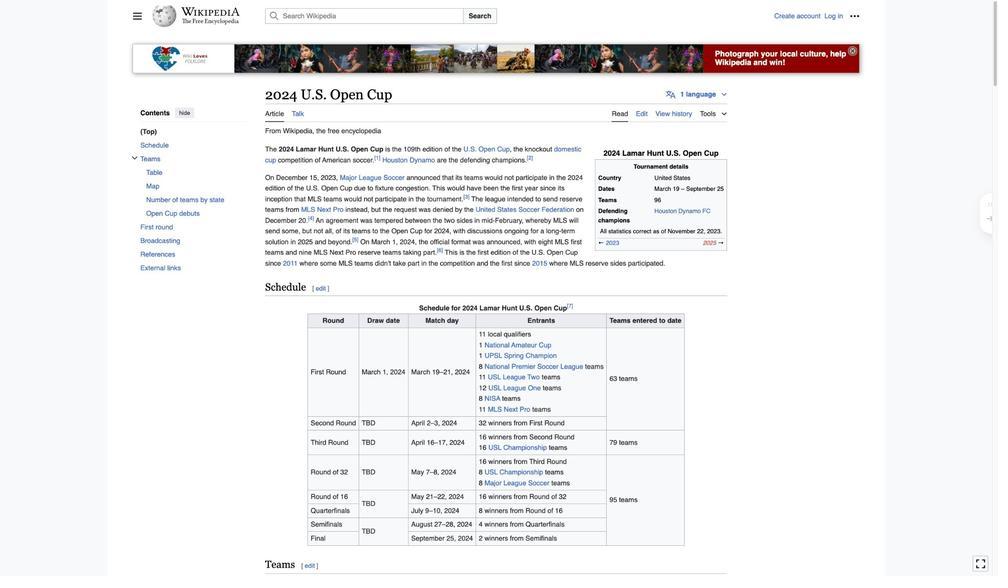 Task type: vqa. For each thing, say whether or not it's contained in the screenshot.
the bottommost with
no



Task type: locate. For each thing, give the bounding box(es) containing it.
menu image
[[133, 11, 142, 21]]

language progressive image
[[666, 90, 676, 99]]

None search field
[[253, 8, 774, 24]]

main content
[[261, 85, 860, 577]]



Task type: describe. For each thing, give the bounding box(es) containing it.
fullscreen image
[[976, 559, 986, 569]]

log in and more options image
[[850, 11, 860, 21]]

personal tools navigation
[[774, 8, 863, 24]]

Search Wikipedia search field
[[265, 8, 463, 24]]

the free encyclopedia image
[[182, 19, 239, 25]]

hide image
[[848, 46, 857, 56]]

wikipedia image
[[181, 7, 240, 16]]

x small image
[[132, 155, 137, 161]]



